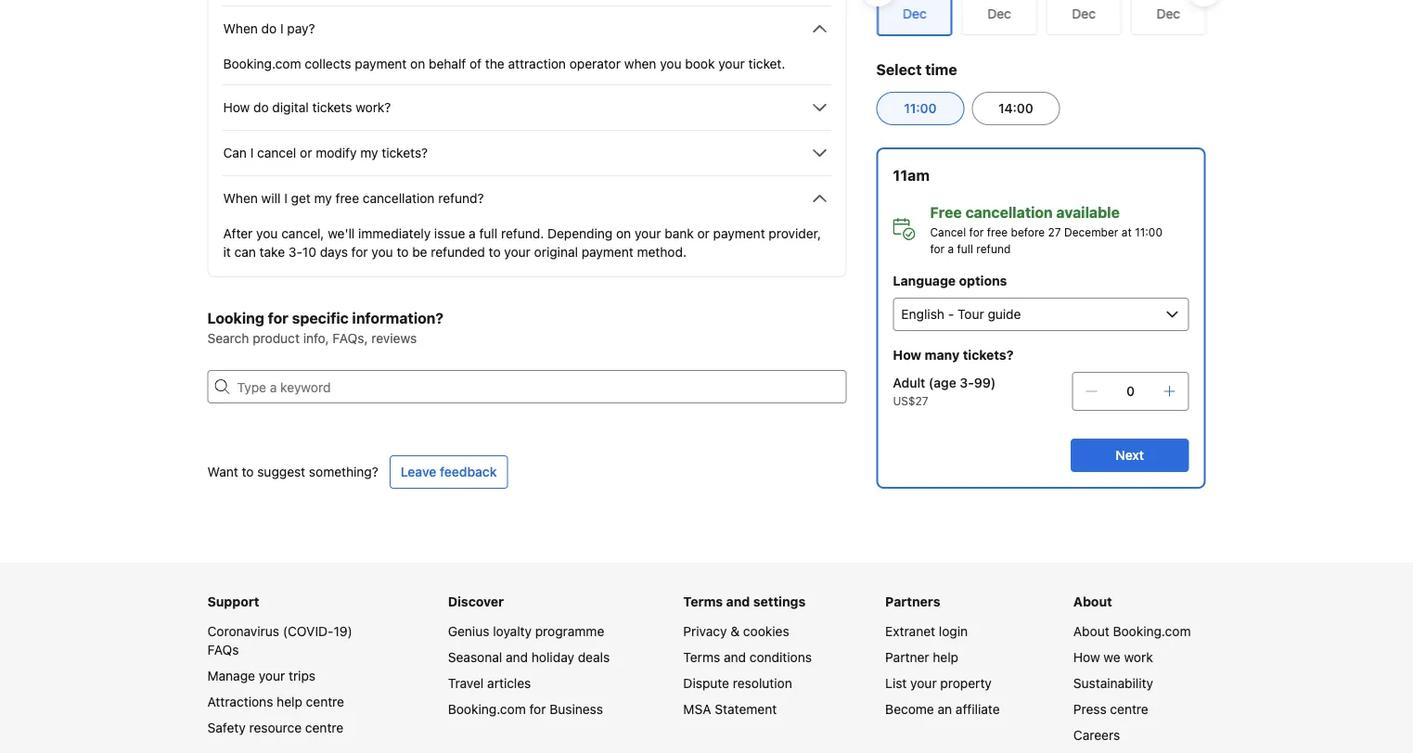 Task type: vqa. For each thing, say whether or not it's contained in the screenshot.


Task type: locate. For each thing, give the bounding box(es) containing it.
for right the days
[[351, 245, 368, 260]]

1 vertical spatial free
[[987, 226, 1008, 239]]

do left pay?
[[261, 21, 277, 36]]

my right get
[[314, 191, 332, 206]]

2 horizontal spatial i
[[284, 191, 288, 206]]

11:00 right at
[[1135, 226, 1163, 239]]

terms down the privacy
[[684, 650, 720, 666]]

your
[[719, 56, 745, 71], [635, 226, 661, 241], [504, 245, 531, 260], [259, 669, 285, 684], [911, 676, 937, 692]]

for up product
[[268, 310, 289, 327]]

0 horizontal spatial on
[[410, 56, 425, 71]]

dec for first dec "button" from the right
[[1157, 6, 1180, 21]]

do inside when do i pay? dropdown button
[[261, 21, 277, 36]]

11:00 inside free cancellation available cancel for free before 27 december at 11:00 for a full refund
[[1135, 226, 1163, 239]]

extranet
[[886, 624, 936, 640]]

3 dec from the left
[[1157, 6, 1180, 21]]

and for settings
[[726, 595, 750, 610]]

it
[[223, 245, 231, 260]]

a down cancel
[[948, 242, 954, 255]]

2 terms from the top
[[684, 650, 720, 666]]

2 horizontal spatial payment
[[713, 226, 765, 241]]

1 horizontal spatial cancellation
[[966, 204, 1053, 221]]

0 horizontal spatial 11:00
[[904, 101, 937, 116]]

immediately
[[358, 226, 431, 241]]

manage your trips link
[[207, 669, 316, 684]]

depending
[[548, 226, 613, 241]]

a right issue
[[469, 226, 476, 241]]

0 vertical spatial 3-
[[289, 245, 303, 260]]

when inside when will i get my free cancellation refund? dropdown button
[[223, 191, 258, 206]]

0 horizontal spatial or
[[300, 145, 312, 161]]

attraction
[[508, 56, 566, 71]]

and down loyalty
[[506, 650, 528, 666]]

0 horizontal spatial how
[[223, 100, 250, 115]]

1 about from the top
[[1074, 595, 1113, 610]]

for inside looking for specific information? search product info, faqs, reviews
[[268, 310, 289, 327]]

careers link
[[1074, 728, 1121, 743]]

1 horizontal spatial booking.com
[[448, 702, 526, 717]]

terms for terms and conditions
[[684, 650, 720, 666]]

1 horizontal spatial full
[[957, 242, 974, 255]]

leave feedback button
[[390, 456, 508, 489]]

1 horizontal spatial tickets?
[[963, 348, 1014, 363]]

and down &
[[724, 650, 746, 666]]

0 vertical spatial tickets?
[[382, 145, 428, 161]]

2 horizontal spatial dec
[[1157, 6, 1180, 21]]

11am
[[893, 167, 930, 184]]

about booking.com
[[1074, 624, 1191, 640]]

full down cancel
[[957, 242, 974, 255]]

i for do
[[280, 21, 284, 36]]

region
[[862, 0, 1221, 44]]

how up adult
[[893, 348, 922, 363]]

want
[[207, 465, 238, 480]]

cancellation up immediately at the top left of page
[[363, 191, 435, 206]]

pay?
[[287, 21, 315, 36]]

press centre link
[[1074, 702, 1149, 717]]

0 horizontal spatial dec button
[[961, 0, 1037, 35]]

do for how
[[253, 100, 269, 115]]

become an affiliate
[[886, 702, 1000, 717]]

and for conditions
[[724, 650, 746, 666]]

or inside after you cancel, we'll immediately issue a full refund. depending on your bank or payment provider, it can take 3-10 days for you to be refunded to your original payment method.
[[698, 226, 710, 241]]

after
[[223, 226, 253, 241]]

0 vertical spatial terms
[[684, 595, 723, 610]]

0
[[1127, 384, 1135, 399]]

booking.com for booking.com for business
[[448, 702, 526, 717]]

on left behalf
[[410, 56, 425, 71]]

how do digital tickets work?
[[223, 100, 391, 115]]

i inside when will i get my free cancellation refund? dropdown button
[[284, 191, 288, 206]]

terms and conditions
[[684, 650, 812, 666]]

provider,
[[769, 226, 821, 241]]

tickets?
[[382, 145, 428, 161], [963, 348, 1014, 363]]

attractions
[[207, 695, 273, 710]]

1 horizontal spatial or
[[698, 226, 710, 241]]

when left pay?
[[223, 21, 258, 36]]

1 horizontal spatial payment
[[582, 245, 634, 260]]

do left digital
[[253, 100, 269, 115]]

search
[[207, 331, 249, 346]]

free up we'll
[[336, 191, 359, 206]]

0 horizontal spatial booking.com
[[223, 56, 301, 71]]

statement
[[715, 702, 777, 717]]

or right the cancel
[[300, 145, 312, 161]]

1 horizontal spatial dec button
[[1046, 0, 1122, 35]]

1 vertical spatial on
[[616, 226, 631, 241]]

you down immediately at the top left of page
[[372, 245, 393, 260]]

0 horizontal spatial tickets?
[[382, 145, 428, 161]]

11:00
[[904, 101, 937, 116], [1135, 226, 1163, 239]]

for left business
[[530, 702, 546, 717]]

0 horizontal spatial a
[[469, 226, 476, 241]]

i for will
[[284, 191, 288, 206]]

when left the will
[[223, 191, 258, 206]]

my right modify
[[360, 145, 378, 161]]

0 vertical spatial or
[[300, 145, 312, 161]]

14:00
[[999, 101, 1034, 116]]

booking.com down travel articles
[[448, 702, 526, 717]]

1 terms from the top
[[684, 595, 723, 610]]

your right book
[[719, 56, 745, 71]]

3- inside adult (age 3-99) us$27
[[960, 375, 974, 391]]

how inside dropdown button
[[223, 100, 250, 115]]

1 vertical spatial about
[[1074, 624, 1110, 640]]

3- right (age
[[960, 375, 974, 391]]

0 vertical spatial free
[[336, 191, 359, 206]]

help for attractions
[[277, 695, 302, 710]]

how left we
[[1074, 650, 1101, 666]]

0 horizontal spatial my
[[314, 191, 332, 206]]

booking.com down when do i pay?
[[223, 56, 301, 71]]

before
[[1011, 226, 1045, 239]]

1 vertical spatial help
[[277, 695, 302, 710]]

0 vertical spatial a
[[469, 226, 476, 241]]

1 horizontal spatial free
[[987, 226, 1008, 239]]

payment up work? at the left of page
[[355, 56, 407, 71]]

0 vertical spatial 11:00
[[904, 101, 937, 116]]

3- down the cancel,
[[289, 245, 303, 260]]

1 vertical spatial 11:00
[[1135, 226, 1163, 239]]

0 horizontal spatial cancellation
[[363, 191, 435, 206]]

book
[[685, 56, 715, 71]]

privacy
[[684, 624, 727, 640]]

terms and conditions link
[[684, 650, 812, 666]]

on right depending
[[616, 226, 631, 241]]

1 when from the top
[[223, 21, 258, 36]]

0 horizontal spatial free
[[336, 191, 359, 206]]

the
[[485, 56, 505, 71]]

1 vertical spatial when
[[223, 191, 258, 206]]

0 horizontal spatial to
[[242, 465, 254, 480]]

reviews
[[372, 331, 417, 346]]

1 horizontal spatial my
[[360, 145, 378, 161]]

(covid-
[[283, 624, 334, 640]]

0 vertical spatial payment
[[355, 56, 407, 71]]

looking
[[207, 310, 264, 327]]

1 horizontal spatial help
[[933, 650, 959, 666]]

0 horizontal spatial help
[[277, 695, 302, 710]]

do inside how do digital tickets work? dropdown button
[[253, 100, 269, 115]]

when
[[223, 21, 258, 36], [223, 191, 258, 206]]

2 vertical spatial booking.com
[[448, 702, 526, 717]]

days
[[320, 245, 348, 260]]

help down trips
[[277, 695, 302, 710]]

language
[[893, 273, 956, 289]]

for up refund
[[970, 226, 984, 239]]

0 vertical spatial you
[[660, 56, 682, 71]]

booking.com
[[223, 56, 301, 71], [1113, 624, 1191, 640], [448, 702, 526, 717]]

3 dec button from the left
[[1131, 0, 1206, 35]]

2 vertical spatial how
[[1074, 650, 1101, 666]]

after you cancel, we'll immediately issue a full refund. depending on your bank or payment provider, it can take 3-10 days for you to be refunded to your original payment method.
[[223, 226, 821, 260]]

1 vertical spatial i
[[250, 145, 254, 161]]

2 dec from the left
[[1072, 6, 1096, 21]]

info,
[[303, 331, 329, 346]]

december
[[1065, 226, 1119, 239]]

your down partner help
[[911, 676, 937, 692]]

will
[[261, 191, 281, 206]]

property
[[941, 676, 992, 692]]

2 dec button from the left
[[1046, 0, 1122, 35]]

0 vertical spatial when
[[223, 21, 258, 36]]

1 horizontal spatial on
[[616, 226, 631, 241]]

tickets? down work? at the left of page
[[382, 145, 428, 161]]

1 dec from the left
[[987, 6, 1011, 21]]

genius loyalty programme link
[[448, 624, 605, 640]]

safety resource centre link
[[207, 721, 344, 736]]

when
[[624, 56, 657, 71]]

1 horizontal spatial i
[[280, 21, 284, 36]]

and for holiday
[[506, 650, 528, 666]]

centre right resource
[[305, 721, 344, 736]]

to left be
[[397, 245, 409, 260]]

adult
[[893, 375, 926, 391]]

booking.com up work
[[1113, 624, 1191, 640]]

cancel,
[[281, 226, 324, 241]]

0 vertical spatial help
[[933, 650, 959, 666]]

free inside free cancellation available cancel for free before 27 december at 11:00 for a full refund
[[987, 226, 1008, 239]]

2 vertical spatial you
[[372, 245, 393, 260]]

at
[[1122, 226, 1132, 239]]

to right refunded
[[489, 245, 501, 260]]

free inside when will i get my free cancellation refund? dropdown button
[[336, 191, 359, 206]]

terms up the privacy
[[684, 595, 723, 610]]

1 horizontal spatial dec
[[1072, 6, 1096, 21]]

when inside when do i pay? dropdown button
[[223, 21, 258, 36]]

1 horizontal spatial 11:00
[[1135, 226, 1163, 239]]

payment left provider,
[[713, 226, 765, 241]]

0 vertical spatial i
[[280, 21, 284, 36]]

want to suggest something?
[[207, 465, 379, 480]]

0 horizontal spatial you
[[256, 226, 278, 241]]

2 vertical spatial i
[[284, 191, 288, 206]]

2 horizontal spatial how
[[1074, 650, 1101, 666]]

full left refund.
[[479, 226, 498, 241]]

1 vertical spatial do
[[253, 100, 269, 115]]

about up we
[[1074, 624, 1110, 640]]

on
[[410, 56, 425, 71], [616, 226, 631, 241]]

partner
[[886, 650, 930, 666]]

1 horizontal spatial 3-
[[960, 375, 974, 391]]

1 vertical spatial booking.com
[[1113, 624, 1191, 640]]

full inside free cancellation available cancel for free before 27 december at 11:00 for a full refund
[[957, 242, 974, 255]]

1 vertical spatial 3-
[[960, 375, 974, 391]]

loyalty
[[493, 624, 532, 640]]

can
[[223, 145, 247, 161]]

your up attractions help centre link
[[259, 669, 285, 684]]

i inside can i cancel or modify my tickets? dropdown button
[[250, 145, 254, 161]]

login
[[939, 624, 968, 640]]

of
[[470, 56, 482, 71]]

0 horizontal spatial i
[[250, 145, 254, 161]]

1 vertical spatial a
[[948, 242, 954, 255]]

looking for specific information? search product info, faqs, reviews
[[207, 310, 444, 346]]

0 horizontal spatial dec
[[987, 6, 1011, 21]]

1 vertical spatial my
[[314, 191, 332, 206]]

2 horizontal spatial you
[[660, 56, 682, 71]]

0 vertical spatial do
[[261, 21, 277, 36]]

i right the will
[[284, 191, 288, 206]]

i left pay?
[[280, 21, 284, 36]]

operator
[[570, 56, 621, 71]]

0 vertical spatial how
[[223, 100, 250, 115]]

0 horizontal spatial full
[[479, 226, 498, 241]]

travel articles link
[[448, 676, 531, 692]]

about up about booking.com link
[[1074, 595, 1113, 610]]

or right bank
[[698, 226, 710, 241]]

1 horizontal spatial how
[[893, 348, 922, 363]]

dec button
[[961, 0, 1037, 35], [1046, 0, 1122, 35], [1131, 0, 1206, 35]]

0 horizontal spatial 3-
[[289, 245, 303, 260]]

cancellation inside dropdown button
[[363, 191, 435, 206]]

trips
[[289, 669, 316, 684]]

0 vertical spatial full
[[479, 226, 498, 241]]

help up list your property link
[[933, 650, 959, 666]]

you left book
[[660, 56, 682, 71]]

refund?
[[438, 191, 484, 206]]

tickets? up 99) at the right
[[963, 348, 1014, 363]]

for down cancel
[[930, 242, 945, 255]]

free up refund
[[987, 226, 1008, 239]]

i right 'can'
[[250, 145, 254, 161]]

11:00 down select time
[[904, 101, 937, 116]]

how up 'can'
[[223, 100, 250, 115]]

sustainability link
[[1074, 676, 1154, 692]]

cookies
[[743, 624, 790, 640]]

i
[[280, 21, 284, 36], [250, 145, 254, 161], [284, 191, 288, 206]]

to right the want on the left bottom of page
[[242, 465, 254, 480]]

cancel
[[257, 145, 296, 161]]

2 about from the top
[[1074, 624, 1110, 640]]

and up privacy & cookies "link"
[[726, 595, 750, 610]]

1 vertical spatial or
[[698, 226, 710, 241]]

1 vertical spatial terms
[[684, 650, 720, 666]]

centre down trips
[[306, 695, 344, 710]]

1 vertical spatial full
[[957, 242, 974, 255]]

1 vertical spatial how
[[893, 348, 922, 363]]

work?
[[356, 100, 391, 115]]

0 vertical spatial about
[[1074, 595, 1113, 610]]

faqs
[[207, 643, 239, 658]]

cancellation up before
[[966, 204, 1053, 221]]

become an affiliate link
[[886, 702, 1000, 717]]

feedback
[[440, 465, 497, 480]]

information?
[[352, 310, 444, 327]]

i inside when do i pay? dropdown button
[[280, 21, 284, 36]]

region containing dec
[[862, 0, 1221, 44]]

2 horizontal spatial booking.com
[[1113, 624, 1191, 640]]

time
[[926, 61, 958, 78]]

1 horizontal spatial a
[[948, 242, 954, 255]]

refunded
[[431, 245, 485, 260]]

0 vertical spatial booking.com
[[223, 56, 301, 71]]

2 horizontal spatial dec button
[[1131, 0, 1206, 35]]

payment down depending
[[582, 245, 634, 260]]

2 when from the top
[[223, 191, 258, 206]]

attractions help centre
[[207, 695, 344, 710]]

how we work link
[[1074, 650, 1153, 666]]

on inside after you cancel, we'll immediately issue a full refund. depending on your bank or payment provider, it can take 3-10 days for you to be refunded to your original payment method.
[[616, 226, 631, 241]]

you up take
[[256, 226, 278, 241]]

when will i get my free cancellation refund? button
[[223, 187, 831, 210]]



Task type: describe. For each thing, give the bounding box(es) containing it.
seasonal and holiday deals
[[448, 650, 610, 666]]

next button
[[1071, 439, 1189, 472]]

coronavirus (covid-19) faqs link
[[207, 624, 353, 658]]

partners
[[886, 595, 941, 610]]

cancel
[[930, 226, 966, 239]]

free for cancellation
[[987, 226, 1008, 239]]

about booking.com link
[[1074, 624, 1191, 640]]

cancellation inside free cancellation available cancel for free before 27 december at 11:00 for a full refund
[[966, 204, 1053, 221]]

press centre
[[1074, 702, 1149, 717]]

how for how do digital tickets work?
[[223, 100, 250, 115]]

become
[[886, 702, 934, 717]]

refund.
[[501, 226, 544, 241]]

3- inside after you cancel, we'll immediately issue a full refund. depending on your bank or payment provider, it can take 3-10 days for you to be refunded to your original payment method.
[[289, 245, 303, 260]]

dispute resolution link
[[684, 676, 792, 692]]

can i cancel or modify my tickets?
[[223, 145, 428, 161]]

0 horizontal spatial payment
[[355, 56, 407, 71]]

can
[[234, 245, 256, 260]]

free
[[930, 204, 962, 221]]

2 horizontal spatial to
[[489, 245, 501, 260]]

press
[[1074, 702, 1107, 717]]

1 horizontal spatial to
[[397, 245, 409, 260]]

1 vertical spatial you
[[256, 226, 278, 241]]

or inside dropdown button
[[300, 145, 312, 161]]

take
[[260, 245, 285, 260]]

about for about
[[1074, 595, 1113, 610]]

how for how many tickets?
[[893, 348, 922, 363]]

1 horizontal spatial you
[[372, 245, 393, 260]]

attractions help centre link
[[207, 695, 344, 710]]

booking.com collects payment on behalf of the attraction operator when you book your ticket.
[[223, 56, 786, 71]]

coronavirus
[[207, 624, 279, 640]]

holiday
[[532, 650, 575, 666]]

issue
[[434, 226, 465, 241]]

full inside after you cancel, we'll immediately issue a full refund. depending on your bank or payment provider, it can take 3-10 days for you to be refunded to your original payment method.
[[479, 226, 498, 241]]

dispute
[[684, 676, 730, 692]]

bank
[[665, 226, 694, 241]]

an
[[938, 702, 952, 717]]

get
[[291, 191, 311, 206]]

when for when will i get my free cancellation refund?
[[223, 191, 258, 206]]

we'll
[[328, 226, 355, 241]]

booking.com for booking.com collects payment on behalf of the attraction operator when you book your ticket.
[[223, 56, 301, 71]]

original
[[534, 245, 578, 260]]

about for about booking.com
[[1074, 624, 1110, 640]]

help for partner
[[933, 650, 959, 666]]

how for how we work
[[1074, 650, 1101, 666]]

careers
[[1074, 728, 1121, 743]]

a inside after you cancel, we'll immediately issue a full refund. depending on your bank or payment provider, it can take 3-10 days for you to be refunded to your original payment method.
[[469, 226, 476, 241]]

centre for attractions help centre
[[306, 695, 344, 710]]

1 dec button from the left
[[961, 0, 1037, 35]]

product
[[253, 331, 300, 346]]

us$27
[[893, 394, 929, 407]]

tickets? inside dropdown button
[[382, 145, 428, 161]]

how many tickets?
[[893, 348, 1014, 363]]

do for when
[[261, 21, 277, 36]]

safety resource centre
[[207, 721, 344, 736]]

settings
[[754, 595, 806, 610]]

genius
[[448, 624, 490, 640]]

available
[[1057, 204, 1120, 221]]

list your property link
[[886, 676, 992, 692]]

2 vertical spatial payment
[[582, 245, 634, 260]]

0 vertical spatial my
[[360, 145, 378, 161]]

travel articles
[[448, 676, 531, 692]]

method.
[[637, 245, 687, 260]]

affiliate
[[956, 702, 1000, 717]]

a inside free cancellation available cancel for free before 27 december at 11:00 for a full refund
[[948, 242, 954, 255]]

sustainability
[[1074, 676, 1154, 692]]

Type a keyword field
[[230, 370, 847, 404]]

specific
[[292, 310, 349, 327]]

ticket.
[[749, 56, 786, 71]]

faqs,
[[333, 331, 368, 346]]

centre down 'sustainability'
[[1111, 702, 1149, 717]]

adult (age 3-99) us$27
[[893, 375, 996, 407]]

list
[[886, 676, 907, 692]]

genius loyalty programme
[[448, 624, 605, 640]]

manage
[[207, 669, 255, 684]]

how we work
[[1074, 650, 1153, 666]]

something?
[[309, 465, 379, 480]]

terms for terms and settings
[[684, 595, 723, 610]]

10
[[303, 245, 316, 260]]

1 vertical spatial payment
[[713, 226, 765, 241]]

partner help
[[886, 650, 959, 666]]

your up method.
[[635, 226, 661, 241]]

centre for safety resource centre
[[305, 721, 344, 736]]

leave feedback
[[401, 465, 497, 480]]

articles
[[487, 676, 531, 692]]

msa
[[684, 702, 712, 717]]

suggest
[[257, 465, 305, 480]]

0 vertical spatial on
[[410, 56, 425, 71]]

extranet login
[[886, 624, 968, 640]]

27
[[1048, 226, 1062, 239]]

dec for 3rd dec "button" from right
[[987, 6, 1011, 21]]

msa statement link
[[684, 702, 777, 717]]

manage your trips
[[207, 669, 316, 684]]

1 vertical spatial tickets?
[[963, 348, 1014, 363]]

digital
[[272, 100, 309, 115]]

free cancellation available cancel for free before 27 december at 11:00 for a full refund
[[930, 204, 1163, 255]]

leave
[[401, 465, 437, 480]]

programme
[[535, 624, 605, 640]]

behalf
[[429, 56, 466, 71]]

be
[[412, 245, 427, 260]]

msa statement
[[684, 702, 777, 717]]

for inside after you cancel, we'll immediately issue a full refund. depending on your bank or payment provider, it can take 3-10 days for you to be refunded to your original payment method.
[[351, 245, 368, 260]]

next
[[1116, 448, 1145, 463]]

work
[[1124, 650, 1153, 666]]

free for will
[[336, 191, 359, 206]]

seasonal
[[448, 650, 502, 666]]

when for when do i pay?
[[223, 21, 258, 36]]

your down refund.
[[504, 245, 531, 260]]

list your property
[[886, 676, 992, 692]]

travel
[[448, 676, 484, 692]]



